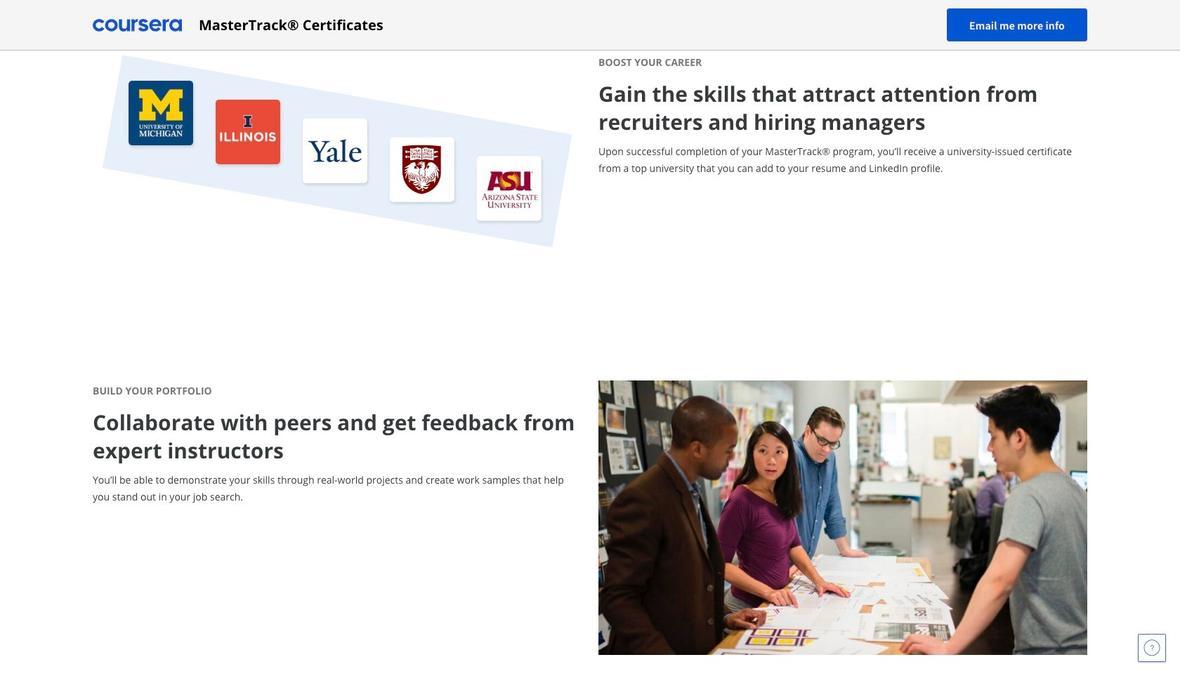 Task type: vqa. For each thing, say whether or not it's contained in the screenshot.
your inside the Apply Your Knowledge: Graphical Summaries Module 2 • 2 Hours To Complete
no



Task type: describe. For each thing, give the bounding box(es) containing it.
help center image
[[1144, 640, 1161, 657]]

coursera image
[[93, 14, 182, 36]]



